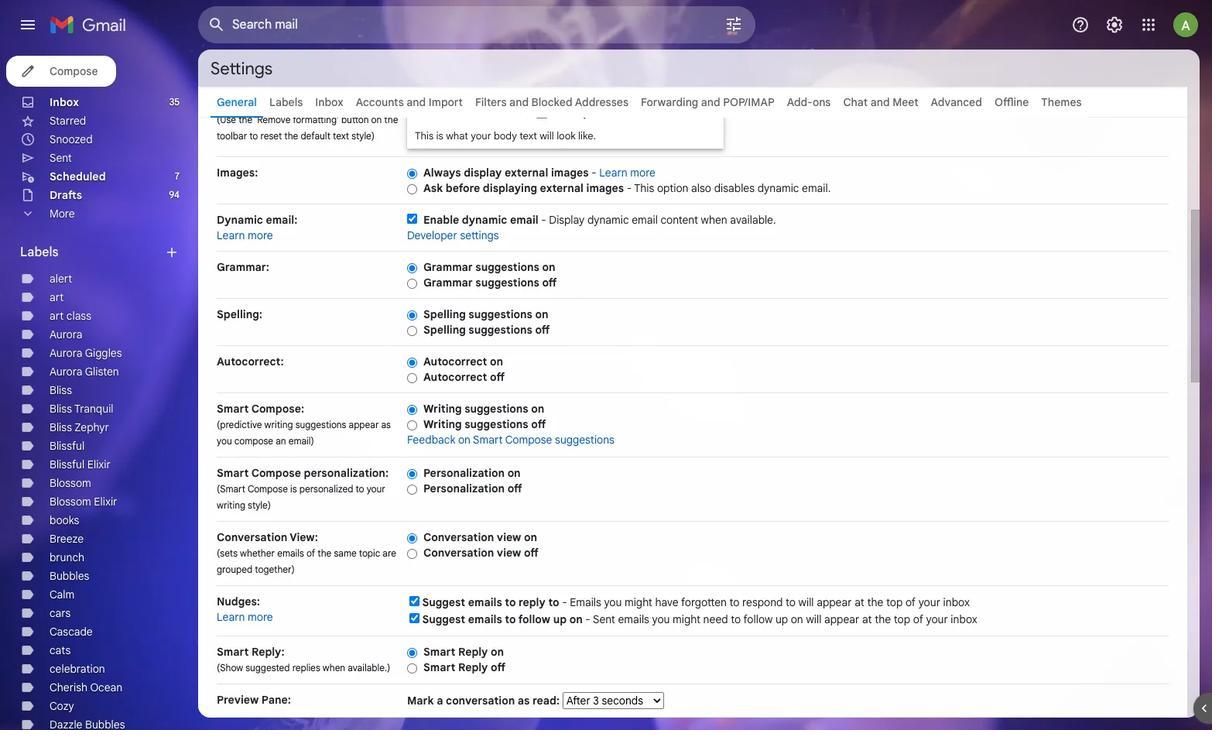 Task type: vqa. For each thing, say whether or not it's contained in the screenshot.
sign
no



Task type: describe. For each thing, give the bounding box(es) containing it.
cherish
[[50, 680, 88, 694]]

compose inside compose button
[[50, 64, 98, 78]]

bliss zephyr link
[[50, 420, 109, 434]]

Personalization on radio
[[407, 468, 417, 480]]

always
[[423, 166, 461, 180]]

blossom elixir link
[[50, 495, 117, 509]]

1 horizontal spatial as
[[518, 694, 530, 708]]

1 vertical spatial will
[[799, 595, 814, 609]]

- up ask before displaying external images - this option also disables dynamic email.
[[592, 166, 597, 180]]

aurora link
[[50, 327, 82, 341]]

is inside the smart compose personalization: (smart compose is personalized to your writing style)
[[290, 483, 297, 495]]

drafts link
[[50, 188, 82, 202]]

chat
[[843, 95, 868, 109]]

compose:
[[251, 402, 304, 416]]

advanced
[[931, 95, 982, 109]]

same
[[334, 547, 357, 559]]

labels heading
[[20, 245, 164, 260]]

0 vertical spatial more
[[630, 166, 656, 180]]

learn more link for nudges:
[[217, 610, 273, 624]]

suggest for suggest emails to reply to - emails you might have forgotten to respond to will appear at the top of your inbox
[[422, 595, 465, 609]]

compose down an at the left bottom of the page
[[251, 466, 301, 480]]

off down personalization on
[[508, 482, 522, 495]]

2 horizontal spatial dynamic
[[758, 181, 799, 195]]

Smart Reply on radio
[[407, 647, 417, 659]]

to up the smart reply off
[[505, 612, 516, 626]]

meet
[[893, 95, 919, 109]]

calm
[[50, 588, 75, 602]]

emails left reply
[[468, 595, 502, 609]]

drafts
[[50, 188, 82, 202]]

labels for labels heading
[[20, 245, 59, 260]]

Conversation view off radio
[[407, 548, 417, 560]]

cherish ocean link
[[50, 680, 122, 694]]

general link
[[217, 95, 257, 109]]

bubbles link
[[50, 569, 89, 583]]

1 vertical spatial at
[[862, 612, 872, 626]]

spelling for spelling suggestions on
[[423, 307, 466, 321]]

alert link
[[50, 272, 72, 286]]

suggest for suggest emails to follow up on - sent emails you might need to follow up on will appear at the top of your inbox
[[422, 612, 465, 626]]

more
[[50, 207, 75, 221]]

like.
[[578, 129, 596, 142]]

cascade
[[50, 625, 93, 639]]

writing inside the smart compose personalization: (smart compose is personalized to your writing style)
[[217, 499, 245, 511]]

starred
[[50, 114, 86, 128]]

cozy
[[50, 699, 74, 713]]

labels navigation
[[0, 50, 198, 730]]

celebration link
[[50, 662, 105, 676]]

2 inbox link from the left
[[315, 95, 343, 109]]

1 inbox link from the left
[[50, 95, 79, 109]]

suggestions inside smart compose: (predictive writing suggestions appear as you compose an email)
[[295, 419, 346, 430]]

tranquil
[[74, 402, 113, 416]]

Always display external images radio
[[407, 168, 417, 179]]

sans serif option
[[415, 105, 478, 120]]

1 horizontal spatial dynamic
[[587, 213, 629, 227]]

alert
[[50, 272, 72, 286]]

grammar for grammar suggestions on
[[423, 260, 473, 274]]

off up writing suggestions on
[[490, 370, 505, 384]]

writing for writing suggestions on
[[423, 402, 462, 416]]

conversation view on
[[423, 530, 537, 544]]

conversation for conversation view: (sets whether emails of the same topic are grouped together)
[[217, 530, 287, 544]]

enable
[[423, 213, 459, 227]]

formatting'
[[293, 114, 339, 125]]

writing suggestions off
[[423, 417, 546, 431]]

- down emails
[[586, 612, 591, 626]]

autocorrect for autocorrect on
[[423, 355, 487, 368]]

gmail image
[[50, 9, 134, 40]]

2 vertical spatial of
[[913, 612, 923, 626]]

suggestions for grammar suggestions on
[[476, 260, 539, 274]]

text inside (use the 'remove formatting' button on the toolbar to reset the default text style)
[[333, 130, 349, 142]]

0 vertical spatial at
[[855, 595, 865, 609]]

(smart
[[217, 483, 245, 495]]

pane:
[[262, 693, 291, 707]]

compose button
[[6, 56, 116, 87]]

add-
[[787, 95, 813, 109]]

spelling:
[[217, 307, 262, 321]]

1 vertical spatial top
[[894, 612, 910, 626]]

appear inside smart compose: (predictive writing suggestions appear as you compose an email)
[[349, 419, 379, 430]]

email.
[[802, 181, 831, 195]]

blocked
[[532, 95, 573, 109]]

Writing suggestions off radio
[[407, 419, 417, 431]]

1 horizontal spatial sent
[[593, 612, 615, 626]]

0 horizontal spatial dynamic
[[462, 213, 507, 227]]

aurora for aurora glisten
[[50, 365, 82, 379]]

art class link
[[50, 309, 91, 323]]

the inside conversation view: (sets whether emails of the same topic are grouped together)
[[318, 547, 332, 559]]

suggestions for spelling suggestions on
[[469, 307, 533, 321]]

snoozed
[[50, 132, 93, 146]]

1 vertical spatial external
[[540, 181, 584, 195]]

respond
[[742, 595, 783, 609]]

toolbar
[[217, 130, 247, 142]]

nudges: learn more
[[217, 595, 273, 624]]

to right respond
[[786, 595, 796, 609]]

bliss tranquil
[[50, 402, 113, 416]]

sent link
[[50, 151, 72, 165]]

brunch link
[[50, 550, 85, 564]]

and for chat
[[871, 95, 890, 109]]

Writing suggestions on radio
[[407, 404, 417, 416]]

reply:
[[252, 645, 285, 659]]

1 follow from the left
[[519, 612, 550, 626]]

to left reply
[[505, 595, 516, 609]]

1 vertical spatial inbox
[[951, 612, 978, 626]]

have
[[655, 595, 679, 609]]

preview
[[217, 693, 259, 707]]

you for might
[[604, 595, 622, 609]]

general
[[217, 95, 257, 109]]

enable dynamic email - display dynamic email content when available. developer settings
[[407, 213, 776, 242]]

1 horizontal spatial might
[[673, 612, 701, 626]]

chat and meet
[[843, 95, 919, 109]]

scheduled
[[50, 170, 106, 183]]

of inside conversation view: (sets whether emails of the same topic are grouped together)
[[306, 547, 315, 559]]

conversation
[[446, 694, 515, 708]]

breeze link
[[50, 532, 84, 546]]

view for off
[[497, 546, 521, 560]]

nudges:
[[217, 595, 260, 608]]

0 vertical spatial might
[[625, 595, 653, 609]]

look
[[557, 129, 576, 142]]

aurora for aurora giggles
[[50, 346, 82, 360]]

1 vertical spatial of
[[906, 595, 916, 609]]

bliss for bliss zephyr
[[50, 420, 72, 434]]

preview pane:
[[217, 693, 291, 707]]

off for smart reply on
[[491, 660, 505, 674]]

and for forwarding
[[701, 95, 721, 109]]

blissful for blissful link
[[50, 439, 85, 453]]

brunch
[[50, 550, 85, 564]]

0 vertical spatial learn
[[599, 166, 628, 180]]

2 follow from the left
[[744, 612, 773, 626]]

disables
[[714, 181, 755, 195]]

grammar:
[[217, 260, 269, 274]]

suggestions for writing suggestions on
[[465, 402, 529, 416]]

forgotten
[[681, 595, 727, 609]]

Autocorrect off radio
[[407, 372, 417, 384]]

art for art class
[[50, 309, 64, 323]]

addresses
[[575, 95, 629, 109]]

developer
[[407, 228, 457, 242]]

blossom for "blossom" link at the bottom left of the page
[[50, 476, 91, 490]]

smart for smart reply: (show suggested replies when available.)
[[217, 645, 249, 659]]

dynamic
[[217, 213, 263, 227]]

to left respond
[[730, 595, 740, 609]]

on inside (use the 'remove formatting' button on the toolbar to reset the default text style)
[[371, 114, 382, 125]]

2 vertical spatial will
[[806, 612, 822, 626]]

aurora for 'aurora' "link"
[[50, 327, 82, 341]]

to right need
[[731, 612, 741, 626]]

1 horizontal spatial text
[[520, 129, 537, 142]]

Spelling suggestions off radio
[[407, 325, 417, 337]]

accounts and import link
[[356, 95, 463, 109]]

personalization for personalization off
[[423, 482, 505, 495]]

themes
[[1041, 95, 1082, 109]]

bliss for bliss tranquil
[[50, 402, 72, 416]]

inbox for 1st inbox link from the right
[[315, 95, 343, 109]]

smart for smart reply on
[[423, 645, 456, 659]]

when inside smart reply: (show suggested replies when available.)
[[323, 662, 345, 674]]

2 horizontal spatial you
[[652, 612, 670, 626]]

settings
[[460, 228, 499, 242]]

(predictive
[[217, 419, 262, 430]]

cascade link
[[50, 625, 93, 639]]

writing suggestions on
[[423, 402, 544, 416]]

style) inside the smart compose personalization: (smart compose is personalized to your writing style)
[[248, 499, 271, 511]]

Ask before displaying external images radio
[[407, 183, 417, 195]]

feedback on smart compose suggestions link
[[407, 433, 615, 447]]

Personalization off radio
[[407, 484, 417, 495]]

grammar for grammar suggestions off
[[423, 276, 473, 290]]

ask
[[423, 181, 443, 195]]

whether
[[240, 547, 275, 559]]

suggested
[[246, 662, 290, 674]]

a
[[437, 694, 443, 708]]

emails inside conversation view: (sets whether emails of the same topic are grouped together)
[[277, 547, 304, 559]]



Task type: locate. For each thing, give the bounding box(es) containing it.
smart for smart compose: (predictive writing suggestions appear as you compose an email)
[[217, 402, 249, 416]]

0 horizontal spatial sent
[[50, 151, 72, 165]]

autocorrect for autocorrect off
[[423, 370, 487, 384]]

art down 'art' link
[[50, 309, 64, 323]]

dynamic down ask before displaying external images - this option also disables dynamic email.
[[587, 213, 629, 227]]

labels link
[[269, 95, 303, 109]]

0 vertical spatial inbox
[[943, 595, 970, 609]]

blissful link
[[50, 439, 85, 453]]

0 vertical spatial as
[[381, 419, 391, 430]]

conversation up whether at the left bottom of page
[[217, 530, 287, 544]]

follow down reply
[[519, 612, 550, 626]]

as
[[381, 419, 391, 430], [518, 694, 530, 708]]

reply for off
[[458, 660, 488, 674]]

spelling for spelling suggestions off
[[423, 323, 466, 337]]

1 horizontal spatial style)
[[352, 130, 375, 142]]

writing inside smart compose: (predictive writing suggestions appear as you compose an email)
[[264, 419, 293, 430]]

dynamic
[[758, 181, 799, 195], [462, 213, 507, 227], [587, 213, 629, 227]]

blissful for blissful elixir
[[50, 458, 85, 471]]

to left reset
[[249, 130, 258, 142]]

2 up from the left
[[776, 612, 788, 626]]

2 art from the top
[[50, 309, 64, 323]]

learn down nudges: at the left bottom of page
[[217, 610, 245, 624]]

2 blossom from the top
[[50, 495, 91, 509]]

0 vertical spatial you
[[217, 435, 232, 447]]

smart up "(smart"
[[217, 466, 249, 480]]

1 art from the top
[[50, 290, 64, 304]]

2 vertical spatial more
[[248, 610, 273, 624]]

view down the conversation view on
[[497, 546, 521, 560]]

books
[[50, 513, 79, 527]]

(use
[[217, 114, 236, 125]]

3 bliss from the top
[[50, 420, 72, 434]]

autocorrect down autocorrect on
[[423, 370, 487, 384]]

2 vertical spatial you
[[652, 612, 670, 626]]

starred link
[[50, 114, 86, 128]]

smart inside smart compose: (predictive writing suggestions appear as you compose an email)
[[217, 402, 249, 416]]

more inside dynamic email: learn more
[[248, 228, 273, 242]]

bliss for bliss link
[[50, 383, 72, 397]]

blossom for blossom elixir
[[50, 495, 91, 509]]

1 vertical spatial view
[[497, 546, 521, 560]]

1 inbox from the left
[[50, 95, 79, 109]]

follow
[[519, 612, 550, 626], [744, 612, 773, 626]]

0 vertical spatial labels
[[269, 95, 303, 109]]

learn inside nudges: learn more
[[217, 610, 245, 624]]

1 horizontal spatial inbox
[[315, 95, 343, 109]]

0 vertical spatial grammar
[[423, 260, 473, 274]]

sent down snoozed link
[[50, 151, 72, 165]]

aurora glisten link
[[50, 365, 119, 379]]

Search mail text field
[[232, 17, 681, 33]]

style) up whether at the left bottom of page
[[248, 499, 271, 511]]

view up conversation view off
[[497, 530, 521, 544]]

blossom
[[50, 476, 91, 490], [50, 495, 91, 509]]

need
[[703, 612, 728, 626]]

formatting options toolbar
[[412, 98, 719, 126]]

2 view from the top
[[497, 546, 521, 560]]

0 horizontal spatial style)
[[248, 499, 271, 511]]

to inside the smart compose personalization: (smart compose is personalized to your writing style)
[[356, 483, 364, 495]]

1 vertical spatial blissful
[[50, 458, 85, 471]]

personalization on
[[423, 466, 521, 480]]

scheduled link
[[50, 170, 106, 183]]

1 horizontal spatial this
[[634, 181, 654, 195]]

glisten
[[85, 365, 119, 379]]

writing for writing suggestions off
[[423, 417, 462, 431]]

smart inside smart reply: (show suggested replies when available.)
[[217, 645, 249, 659]]

0 vertical spatial images
[[551, 166, 589, 180]]

1 horizontal spatial up
[[776, 612, 788, 626]]

autocorrect:
[[217, 355, 284, 368]]

1 vertical spatial learn
[[217, 228, 245, 242]]

elixir for blissful elixir
[[87, 458, 111, 471]]

cars
[[50, 606, 71, 620]]

email down the displaying
[[510, 213, 539, 227]]

inbox
[[943, 595, 970, 609], [951, 612, 978, 626]]

emails down suggest emails to reply to - emails you might have forgotten to respond to will appear at the top of your inbox
[[618, 612, 649, 626]]

smart
[[217, 402, 249, 416], [473, 433, 503, 447], [217, 466, 249, 480], [217, 645, 249, 659], [423, 645, 456, 659], [423, 660, 456, 674]]

reply down smart reply on
[[458, 660, 488, 674]]

suggestions
[[476, 260, 539, 274], [476, 276, 539, 290], [469, 307, 533, 321], [469, 323, 533, 337], [465, 402, 529, 416], [465, 417, 529, 431], [295, 419, 346, 430], [555, 433, 615, 447]]

1 vertical spatial art
[[50, 309, 64, 323]]

when
[[701, 213, 728, 227], [323, 662, 345, 674]]

aurora down 'aurora' "link"
[[50, 346, 82, 360]]

inbox up formatting'
[[315, 95, 343, 109]]

1 vertical spatial personalization
[[423, 482, 505, 495]]

1 vertical spatial autocorrect
[[423, 370, 487, 384]]

1 vertical spatial more
[[248, 228, 273, 242]]

0 vertical spatial will
[[540, 129, 554, 142]]

2 vertical spatial learn more link
[[217, 610, 273, 624]]

when inside enable dynamic email - display dynamic email content when available. developer settings
[[701, 213, 728, 227]]

None checkbox
[[407, 214, 417, 224], [410, 596, 420, 606], [410, 613, 420, 623], [407, 214, 417, 224], [410, 596, 420, 606], [410, 613, 420, 623]]

elixir up "blossom" link at the bottom left of the page
[[87, 458, 111, 471]]

spelling
[[423, 307, 466, 321], [423, 323, 466, 337]]

reply
[[519, 595, 546, 609]]

grammar down developer settings 'link'
[[423, 260, 473, 274]]

Autocorrect on radio
[[407, 357, 417, 368]]

smart for smart reply off
[[423, 660, 456, 674]]

mark a conversation as read:
[[407, 694, 563, 708]]

1 vertical spatial reply
[[458, 660, 488, 674]]

off for spelling suggestions on
[[535, 323, 550, 337]]

offline link
[[995, 95, 1029, 109]]

1 vertical spatial writing
[[217, 499, 245, 511]]

2 bliss from the top
[[50, 402, 72, 416]]

aurora down art class
[[50, 327, 82, 341]]

2 personalization from the top
[[423, 482, 505, 495]]

1 horizontal spatial inbox link
[[315, 95, 343, 109]]

2 grammar from the top
[[423, 276, 473, 290]]

2 vertical spatial learn
[[217, 610, 245, 624]]

0 vertical spatial view
[[497, 530, 521, 544]]

1 vertical spatial style)
[[248, 499, 271, 511]]

1 blissful from the top
[[50, 439, 85, 453]]

emails down view:
[[277, 547, 304, 559]]

- left display
[[541, 213, 546, 227]]

0 vertical spatial is
[[436, 129, 444, 142]]

autocorrect up "autocorrect off" on the bottom of page
[[423, 355, 487, 368]]

2 aurora from the top
[[50, 346, 82, 360]]

0 vertical spatial blossom
[[50, 476, 91, 490]]

your
[[471, 129, 491, 142], [367, 483, 385, 495], [919, 595, 941, 609], [926, 612, 948, 626]]

0 vertical spatial suggest
[[422, 595, 465, 609]]

writing up feedback
[[423, 417, 462, 431]]

off for conversation view on
[[524, 546, 539, 560]]

2 vertical spatial bliss
[[50, 420, 72, 434]]

1 vertical spatial sent
[[593, 612, 615, 626]]

sans serif
[[418, 106, 469, 119]]

sent inside labels 'navigation'
[[50, 151, 72, 165]]

Spelling suggestions on radio
[[407, 310, 417, 321]]

might
[[625, 595, 653, 609], [673, 612, 701, 626]]

art class
[[50, 309, 91, 323]]

and for accounts
[[407, 95, 426, 109]]

is left what
[[436, 129, 444, 142]]

personalization up personalization off
[[423, 466, 505, 480]]

bliss up bliss tranquil
[[50, 383, 72, 397]]

1 horizontal spatial when
[[701, 213, 728, 227]]

1 vertical spatial elixir
[[94, 495, 117, 509]]

0 vertical spatial when
[[701, 213, 728, 227]]

1 blossom from the top
[[50, 476, 91, 490]]

0 vertical spatial blissful
[[50, 439, 85, 453]]

1 horizontal spatial writing
[[264, 419, 293, 430]]

elixir for blossom elixir
[[94, 495, 117, 509]]

1 grammar from the top
[[423, 260, 473, 274]]

autocorrect on
[[423, 355, 503, 368]]

smart for smart compose personalization: (smart compose is personalized to your writing style)
[[217, 466, 249, 480]]

labels up alert
[[20, 245, 59, 260]]

off down spelling suggestions on
[[535, 323, 550, 337]]

0 vertical spatial reply
[[458, 645, 488, 659]]

grammar suggestions off
[[423, 276, 557, 290]]

dynamic email: learn more
[[217, 213, 298, 242]]

personalization down personalization on
[[423, 482, 505, 495]]

1 aurora from the top
[[50, 327, 82, 341]]

conversation view off
[[423, 546, 539, 560]]

remove formatting ‪(⌘\)‬ image
[[572, 105, 588, 120]]

suggest emails to follow up on - sent emails you might need to follow up on will appear at the top of your inbox
[[422, 612, 978, 626]]

learn more link for dynamic email:
[[217, 228, 273, 242]]

spelling suggestions on
[[423, 307, 548, 321]]

smart inside the smart compose personalization: (smart compose is personalized to your writing style)
[[217, 466, 249, 480]]

grammar suggestions on
[[423, 260, 555, 274]]

conversation view: (sets whether emails of the same topic are grouped together)
[[217, 530, 396, 575]]

0 horizontal spatial is
[[290, 483, 297, 495]]

developer settings link
[[407, 228, 499, 242]]

1 reply from the top
[[458, 645, 488, 659]]

1 vertical spatial bliss
[[50, 402, 72, 416]]

Smart Reply off radio
[[407, 663, 417, 674]]

1 spelling from the top
[[423, 307, 466, 321]]

more down nudges: at the left bottom of page
[[248, 610, 273, 624]]

off down 'grammar suggestions on'
[[542, 276, 557, 290]]

0 horizontal spatial up
[[553, 612, 567, 626]]

- left option
[[627, 181, 632, 195]]

2 email from the left
[[632, 213, 658, 227]]

displaying
[[483, 181, 537, 195]]

and right filters
[[509, 95, 529, 109]]

might down suggest emails to reply to - emails you might have forgotten to respond to will appear at the top of your inbox
[[673, 612, 701, 626]]

2 reply from the top
[[458, 660, 488, 674]]

- left emails
[[562, 595, 567, 609]]

1 writing from the top
[[423, 402, 462, 416]]

2 and from the left
[[509, 95, 529, 109]]

1 bliss from the top
[[50, 383, 72, 397]]

0 vertical spatial sent
[[50, 151, 72, 165]]

text right body on the left of page
[[520, 129, 537, 142]]

1 autocorrect from the top
[[423, 355, 487, 368]]

2 spelling from the top
[[423, 323, 466, 337]]

1 up from the left
[[553, 612, 567, 626]]

compose down writing suggestions off at the left of page
[[505, 433, 552, 447]]

0 vertical spatial appear
[[349, 419, 379, 430]]

1 vertical spatial aurora
[[50, 346, 82, 360]]

0 vertical spatial top
[[886, 595, 903, 609]]

art down alert
[[50, 290, 64, 304]]

view
[[497, 530, 521, 544], [497, 546, 521, 560]]

1 vertical spatial might
[[673, 612, 701, 626]]

conversation inside conversation view: (sets whether emails of the same topic are grouped together)
[[217, 530, 287, 544]]

0 horizontal spatial when
[[323, 662, 345, 674]]

1 vertical spatial grammar
[[423, 276, 473, 290]]

you right emails
[[604, 595, 622, 609]]

1 vertical spatial blossom
[[50, 495, 91, 509]]

aurora glisten
[[50, 365, 119, 379]]

cozy link
[[50, 699, 74, 713]]

text down button
[[333, 130, 349, 142]]

view for on
[[497, 530, 521, 544]]

1 vertical spatial this
[[634, 181, 654, 195]]

1 horizontal spatial you
[[604, 595, 622, 609]]

import
[[429, 95, 463, 109]]

cats link
[[50, 643, 71, 657]]

Conversation view on radio
[[407, 532, 417, 544]]

smart down writing suggestions off at the left of page
[[473, 433, 503, 447]]

labels inside labels 'navigation'
[[20, 245, 59, 260]]

off for grammar suggestions on
[[542, 276, 557, 290]]

labels for labels link
[[269, 95, 303, 109]]

suggestions for writing suggestions off
[[465, 417, 529, 431]]

0 vertical spatial style)
[[352, 130, 375, 142]]

94
[[169, 189, 180, 201]]

0 vertical spatial learn more link
[[599, 166, 656, 180]]

more
[[630, 166, 656, 180], [248, 228, 273, 242], [248, 610, 273, 624]]

smart right smart reply off radio
[[423, 660, 456, 674]]

off up reply
[[524, 546, 539, 560]]

learn
[[599, 166, 628, 180], [217, 228, 245, 242], [217, 610, 245, 624]]

0 vertical spatial this
[[415, 129, 434, 142]]

you for compose
[[217, 435, 232, 447]]

inbox link up starred link on the top of the page
[[50, 95, 79, 109]]

learn more link up ask before displaying external images - this option also disables dynamic email.
[[599, 166, 656, 180]]

off up mark a conversation as read:
[[491, 660, 505, 674]]

dynamic up settings
[[462, 213, 507, 227]]

blissful down blissful link
[[50, 458, 85, 471]]

2 autocorrect from the top
[[423, 370, 487, 384]]

bubbles
[[50, 569, 89, 583]]

0 horizontal spatial writing
[[217, 499, 245, 511]]

is left the personalized
[[290, 483, 297, 495]]

inbox link
[[50, 95, 79, 109], [315, 95, 343, 109]]

1 horizontal spatial labels
[[269, 95, 303, 109]]

and left pop/imap
[[701, 95, 721, 109]]

labels up 'remove
[[269, 95, 303, 109]]

to inside (use the 'remove formatting' button on the toolbar to reset the default text style)
[[249, 130, 258, 142]]

35
[[169, 96, 180, 108]]

compose down gmail image
[[50, 64, 98, 78]]

1 vertical spatial you
[[604, 595, 622, 609]]

0 vertical spatial aurora
[[50, 327, 82, 341]]

images up enable dynamic email - display dynamic email content when available. developer settings
[[586, 181, 624, 195]]

add-ons link
[[787, 95, 831, 109]]

read:
[[533, 694, 560, 708]]

1 vertical spatial suggest
[[422, 612, 465, 626]]

None search field
[[198, 6, 756, 43]]

reset
[[260, 130, 282, 142]]

display
[[464, 166, 502, 180]]

giggles
[[85, 346, 122, 360]]

1 vertical spatial appear
[[817, 595, 852, 609]]

0 horizontal spatial inbox
[[50, 95, 79, 109]]

0 vertical spatial bliss
[[50, 383, 72, 397]]

available.)
[[348, 662, 390, 674]]

learn more link down nudges: at the left bottom of page
[[217, 610, 273, 624]]

off for writing suggestions on
[[531, 417, 546, 431]]

2 vertical spatial appear
[[824, 612, 860, 626]]

personalization:
[[304, 466, 389, 480]]

to down personalization:
[[356, 483, 364, 495]]

(use the 'remove formatting' button on the toolbar to reset the default text style)
[[217, 114, 398, 142]]

aurora giggles
[[50, 346, 122, 360]]

search mail image
[[203, 11, 231, 39]]

1 email from the left
[[510, 213, 539, 227]]

style) inside (use the 'remove formatting' button on the toolbar to reset the default text style)
[[352, 130, 375, 142]]

3 aurora from the top
[[50, 365, 82, 379]]

this is what your body text will look like.
[[415, 129, 596, 142]]

0 vertical spatial elixir
[[87, 458, 111, 471]]

conversation up conversation view off
[[423, 530, 494, 544]]

Grammar suggestions on radio
[[407, 262, 417, 274]]

0 vertical spatial personalization
[[423, 466, 505, 480]]

smart right smart reply on option
[[423, 645, 456, 659]]

suggestions for spelling suggestions off
[[469, 323, 533, 337]]

inbox for second inbox link from right
[[50, 95, 79, 109]]

emails up smart reply on
[[468, 612, 502, 626]]

advanced search options image
[[718, 9, 749, 39]]

writing
[[264, 419, 293, 430], [217, 499, 245, 511]]

and left import
[[407, 95, 426, 109]]

are
[[383, 547, 396, 559]]

images:
[[217, 166, 258, 180]]

2 blissful from the top
[[50, 458, 85, 471]]

0 vertical spatial external
[[505, 166, 548, 180]]

together)
[[255, 564, 295, 575]]

learn down dynamic
[[217, 228, 245, 242]]

off up feedback on smart compose suggestions
[[531, 417, 546, 431]]

art for 'art' link
[[50, 290, 64, 304]]

blossom down "blossom" link at the bottom left of the page
[[50, 495, 91, 509]]

0 vertical spatial writing
[[264, 419, 293, 430]]

0 horizontal spatial as
[[381, 419, 391, 430]]

learn more link down dynamic
[[217, 228, 273, 242]]

writing down 'compose:'
[[264, 419, 293, 430]]

when right replies
[[323, 662, 345, 674]]

personalized
[[299, 483, 353, 495]]

this left option
[[634, 181, 654, 195]]

1 vertical spatial is
[[290, 483, 297, 495]]

topic
[[359, 547, 380, 559]]

as inside smart compose: (predictive writing suggestions appear as you compose an email)
[[381, 419, 391, 430]]

follow down respond
[[744, 612, 773, 626]]

suggestions for grammar suggestions off
[[476, 276, 539, 290]]

this down sans
[[415, 129, 434, 142]]

conversation for conversation view off
[[423, 546, 494, 560]]

grammar right 'grammar suggestions off' radio
[[423, 276, 473, 290]]

might left have
[[625, 595, 653, 609]]

1 suggest from the top
[[422, 595, 465, 609]]

1 vertical spatial images
[[586, 181, 624, 195]]

compose right "(smart"
[[248, 483, 288, 495]]

0 vertical spatial writing
[[423, 402, 462, 416]]

inbox up starred link on the top of the page
[[50, 95, 79, 109]]

settings image
[[1105, 15, 1124, 34]]

3 and from the left
[[701, 95, 721, 109]]

the
[[239, 114, 253, 125], [384, 114, 398, 125], [284, 130, 298, 142], [318, 547, 332, 559], [867, 595, 884, 609], [875, 612, 891, 626]]

0 horizontal spatial might
[[625, 595, 653, 609]]

as left read:
[[518, 694, 530, 708]]

compose
[[234, 435, 273, 447]]

0 horizontal spatial this
[[415, 129, 434, 142]]

4 and from the left
[[871, 95, 890, 109]]

0 horizontal spatial text
[[333, 130, 349, 142]]

elixir down blissful elixir
[[94, 495, 117, 509]]

images down look
[[551, 166, 589, 180]]

2 writing from the top
[[423, 417, 462, 431]]

0 horizontal spatial inbox link
[[50, 95, 79, 109]]

1 vertical spatial learn more link
[[217, 228, 273, 242]]

learn inside dynamic email: learn more
[[217, 228, 245, 242]]

grouped
[[217, 564, 253, 575]]

inbox inside labels 'navigation'
[[50, 95, 79, 109]]

learn more link
[[599, 166, 656, 180], [217, 228, 273, 242], [217, 610, 273, 624]]

1 personalization from the top
[[423, 466, 505, 480]]

inbox link up formatting'
[[315, 95, 343, 109]]

sent
[[50, 151, 72, 165], [593, 612, 615, 626]]

reply up the smart reply off
[[458, 645, 488, 659]]

0 vertical spatial art
[[50, 290, 64, 304]]

style) down button
[[352, 130, 375, 142]]

smart up (show
[[217, 645, 249, 659]]

aurora up bliss link
[[50, 365, 82, 379]]

bliss up blissful link
[[50, 420, 72, 434]]

you inside smart compose: (predictive writing suggestions appear as you compose an email)
[[217, 435, 232, 447]]

2 inbox from the left
[[315, 95, 343, 109]]

and for filters
[[509, 95, 529, 109]]

when down also
[[701, 213, 728, 227]]

1 view from the top
[[497, 530, 521, 544]]

email left content
[[632, 213, 658, 227]]

content
[[661, 213, 698, 227]]

blissful down bliss zephyr "link"
[[50, 439, 85, 453]]

art
[[50, 290, 64, 304], [50, 309, 64, 323]]

spelling suggestions off
[[423, 323, 550, 337]]

more inside nudges: learn more
[[248, 610, 273, 624]]

2 suggest from the top
[[422, 612, 465, 626]]

1 vertical spatial when
[[323, 662, 345, 674]]

main menu image
[[19, 15, 37, 34]]

reply for on
[[458, 645, 488, 659]]

external up the displaying
[[505, 166, 548, 180]]

1 horizontal spatial email
[[632, 213, 658, 227]]

is
[[436, 129, 444, 142], [290, 483, 297, 495]]

to right reply
[[548, 595, 559, 609]]

what
[[446, 129, 468, 142]]

ask before displaying external images - this option also disables dynamic email.
[[423, 181, 831, 195]]

conversation
[[217, 530, 287, 544], [423, 530, 494, 544], [423, 546, 494, 560]]

more down dynamic
[[248, 228, 273, 242]]

personalization for personalization on
[[423, 466, 505, 480]]

celebration
[[50, 662, 105, 676]]

support image
[[1071, 15, 1090, 34]]

on
[[371, 114, 382, 125], [542, 260, 555, 274], [535, 307, 548, 321], [490, 355, 503, 368], [531, 402, 544, 416], [458, 433, 471, 447], [508, 466, 521, 480], [524, 530, 537, 544], [570, 612, 583, 626], [791, 612, 803, 626], [491, 645, 504, 659]]

1 vertical spatial spelling
[[423, 323, 466, 337]]

conversation for conversation view on
[[423, 530, 494, 544]]

0 horizontal spatial follow
[[519, 612, 550, 626]]

Grammar suggestions off radio
[[407, 278, 417, 289]]

sent down emails
[[593, 612, 615, 626]]

0 horizontal spatial you
[[217, 435, 232, 447]]

- inside enable dynamic email - display dynamic email content when available. developer settings
[[541, 213, 546, 227]]

spelling right spelling suggestions on radio
[[423, 307, 466, 321]]

0 vertical spatial autocorrect
[[423, 355, 487, 368]]

before
[[446, 181, 480, 195]]

1 horizontal spatial is
[[436, 129, 444, 142]]

and right chat
[[871, 95, 890, 109]]

replies
[[292, 662, 320, 674]]

0 vertical spatial spelling
[[423, 307, 466, 321]]

your inside the smart compose personalization: (smart compose is personalized to your writing style)
[[367, 483, 385, 495]]

conversation down the conversation view on
[[423, 546, 494, 560]]

1 and from the left
[[407, 95, 426, 109]]

compose
[[50, 64, 98, 78], [505, 433, 552, 447], [251, 466, 301, 480], [248, 483, 288, 495]]



